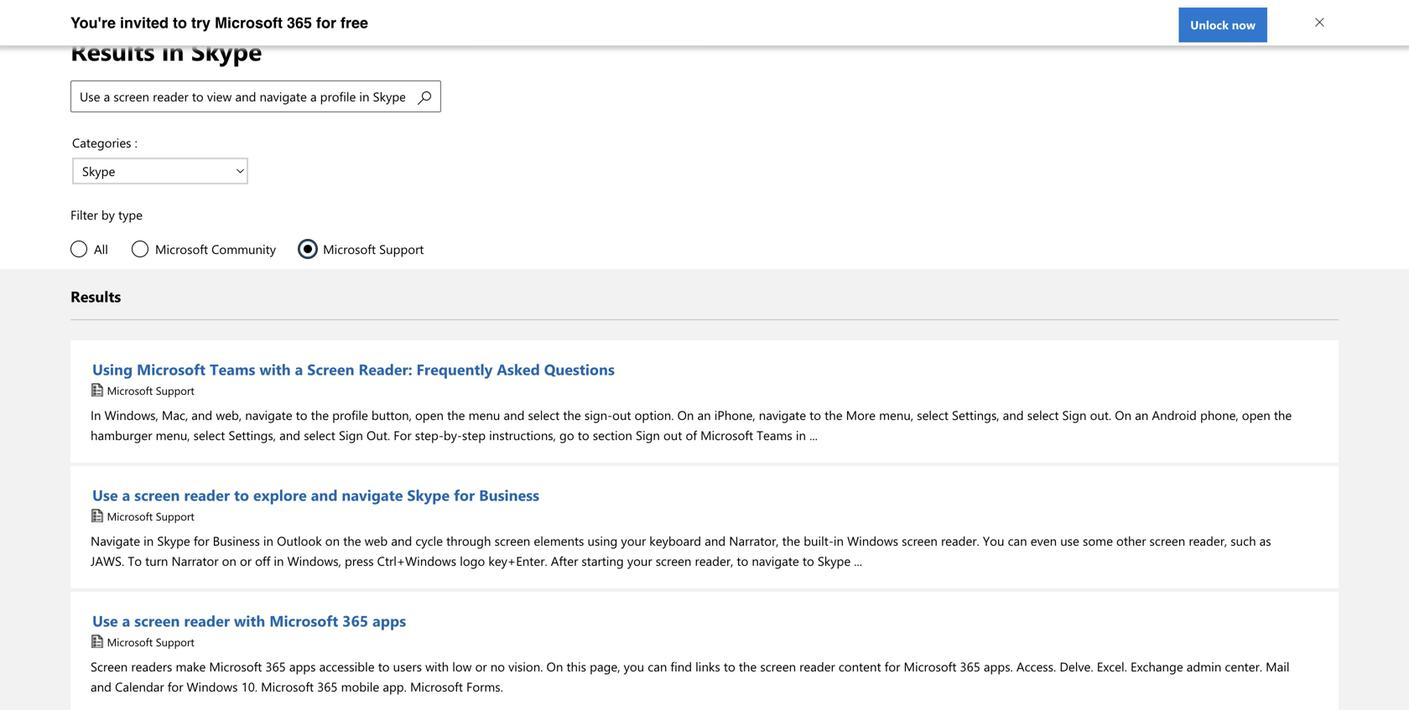 Task type: locate. For each thing, give the bounding box(es) containing it.
2 horizontal spatial on
[[1116, 407, 1132, 424]]

0 horizontal spatial settings,
[[229, 427, 276, 444]]

navigate
[[245, 407, 293, 424], [759, 407, 807, 424], [342, 485, 403, 505], [752, 553, 800, 570]]

to down built-
[[803, 553, 815, 570]]

1 horizontal spatial ...
[[855, 553, 863, 570]]

0 vertical spatial menu,
[[880, 407, 914, 424]]

can
[[1008, 533, 1028, 550], [648, 659, 667, 676]]

1 vertical spatial screen
[[91, 659, 128, 676]]

2 an from the left
[[1136, 407, 1149, 424]]

0 vertical spatial out
[[613, 407, 632, 424]]

...
[[810, 427, 818, 444], [855, 553, 863, 570]]

1 vertical spatial with
[[234, 611, 265, 631]]

1 horizontal spatial can
[[1008, 533, 1028, 550]]

windows right built-
[[848, 533, 899, 550]]

0 vertical spatial reader
[[184, 485, 230, 505]]

menu, right more
[[880, 407, 914, 424]]

sign left out.
[[1063, 407, 1087, 424]]

can right you in the left of the page
[[648, 659, 667, 676]]

2 vertical spatial with
[[426, 659, 449, 676]]

out left of on the left bottom of the page
[[664, 427, 683, 444]]

the right links
[[739, 659, 757, 676]]

and
[[192, 407, 213, 424], [504, 407, 525, 424], [1003, 407, 1024, 424], [280, 427, 301, 444], [311, 485, 338, 505], [391, 533, 412, 550], [705, 533, 726, 550], [91, 679, 112, 696]]

to left profile
[[296, 407, 308, 424]]

0 vertical spatial your
[[621, 533, 646, 550]]

you're
[[70, 14, 116, 31]]

1 open from the left
[[415, 407, 444, 424]]

navigate
[[91, 533, 140, 550]]

to
[[173, 14, 187, 31], [296, 407, 308, 424], [810, 407, 822, 424], [578, 427, 590, 444], [234, 485, 249, 505], [737, 553, 749, 570], [803, 553, 815, 570], [378, 659, 390, 676], [724, 659, 736, 676]]

or left no
[[476, 659, 487, 676]]

0 horizontal spatial screen
[[91, 659, 128, 676]]

select
[[528, 407, 560, 424], [917, 407, 949, 424], [1028, 407, 1060, 424], [194, 427, 225, 444], [304, 427, 336, 444]]

1 vertical spatial can
[[648, 659, 667, 676]]

your right starting
[[628, 553, 653, 570]]

365 down use a screen reader with microsoft 365 apps link
[[266, 659, 286, 676]]

screen readers make microsoft 365 apps accessible to users with low or no vision. on this page, you can find links to the screen reader content for microsoft 365 apps. access. delve. excel. exchange admin center. mail and calendar for windows 10. microsoft 365 mobile app. microsoft forms.
[[91, 659, 1290, 696]]

1 horizontal spatial teams
[[757, 427, 793, 444]]

now
[[1233, 17, 1256, 32]]

to left 'try'
[[173, 14, 187, 31]]

outlook
[[277, 533, 322, 550]]

the left built-
[[783, 533, 801, 550]]

1 vertical spatial settings,
[[229, 427, 276, 444]]

2 vertical spatial reader
[[800, 659, 836, 676]]

for left free
[[316, 14, 337, 31]]

0 vertical spatial use
[[92, 485, 118, 505]]

an
[[698, 407, 711, 424], [1136, 407, 1149, 424]]

1 vertical spatial results
[[70, 286, 121, 306]]

reader up 'narrator'
[[184, 485, 230, 505]]

2 vertical spatial a
[[122, 611, 130, 631]]

apps left accessible
[[289, 659, 316, 676]]

1 vertical spatial windows,
[[288, 553, 341, 570]]

in windows, mac, and web, navigate to the profile button, open the menu and select the sign-out option. on an iphone, navigate to the more menu, select settings, and select sign out. on an android phone, open the hamburger menu, select settings, and select sign out. for step-by-step instructions, go to section sign out of microsoft teams in ...
[[91, 407, 1293, 444]]

settings,
[[953, 407, 1000, 424], [229, 427, 276, 444]]

and inside screen readers make microsoft 365 apps accessible to users with low or no vision. on this page, you can find links to the screen reader content for microsoft 365 apps. access. delve. excel. exchange admin center. mail and calendar for windows 10. microsoft 365 mobile app. microsoft forms.
[[91, 679, 112, 696]]

0 horizontal spatial out
[[613, 407, 632, 424]]

0 horizontal spatial can
[[648, 659, 667, 676]]

starting
[[582, 553, 624, 570]]

an left iphone,
[[698, 407, 711, 424]]

1 horizontal spatial windows
[[848, 533, 899, 550]]

1 vertical spatial apps
[[289, 659, 316, 676]]

0 horizontal spatial ...
[[810, 427, 818, 444]]

1 vertical spatial use
[[92, 611, 118, 631]]

1 horizontal spatial apps
[[373, 611, 406, 631]]

narrator
[[172, 553, 219, 570]]

sign down profile
[[339, 427, 363, 444]]

navigate down the narrator,
[[752, 553, 800, 570]]

results down you're
[[70, 34, 155, 67]]

microsoft support for a
[[107, 384, 195, 398]]

for up 'narrator'
[[194, 533, 209, 550]]

go
[[560, 427, 575, 444]]

apps up users
[[373, 611, 406, 631]]

teams right of on the left bottom of the page
[[757, 427, 793, 444]]

to left more
[[810, 407, 822, 424]]

1 vertical spatial a
[[122, 485, 130, 505]]

mac,
[[162, 407, 188, 424]]

windows down make
[[187, 679, 238, 696]]

with
[[260, 359, 291, 379], [234, 611, 265, 631], [426, 659, 449, 676]]

1 vertical spatial reader
[[184, 611, 230, 631]]

jaws.
[[91, 553, 124, 570]]

sign
[[1063, 407, 1087, 424], [339, 427, 363, 444], [636, 427, 660, 444]]

365 up accessible
[[343, 611, 369, 631]]

menu
[[469, 407, 500, 424]]

0 horizontal spatial menu,
[[156, 427, 190, 444]]

business
[[479, 485, 540, 505], [213, 533, 260, 550]]

with inside use a screen reader with microsoft 365 apps link
[[234, 611, 265, 631]]

use
[[92, 485, 118, 505], [92, 611, 118, 631]]

0 vertical spatial screen
[[307, 359, 355, 379]]

0 vertical spatial or
[[240, 553, 252, 570]]

use a screen reader with microsoft 365 apps
[[92, 611, 406, 631]]

windows, down outlook
[[288, 553, 341, 570]]

skype
[[191, 34, 262, 67], [407, 485, 450, 505], [157, 533, 190, 550], [818, 553, 851, 570]]

navigate right iphone,
[[759, 407, 807, 424]]

ctrl+windows
[[377, 553, 457, 570]]

out.
[[367, 427, 390, 444]]

0 vertical spatial apps
[[373, 611, 406, 631]]

1 horizontal spatial an
[[1136, 407, 1149, 424]]

logo
[[460, 553, 485, 570]]

the left profile
[[311, 407, 329, 424]]

teams up web,
[[210, 359, 255, 379]]

on right out.
[[1116, 407, 1132, 424]]

windows
[[848, 533, 899, 550], [187, 679, 238, 696]]

microsoft
[[215, 14, 283, 31], [155, 241, 208, 258], [323, 241, 376, 258], [137, 359, 206, 379], [107, 384, 153, 398], [701, 427, 754, 444], [107, 509, 153, 524], [270, 611, 338, 631], [107, 635, 153, 650], [209, 659, 262, 676], [904, 659, 957, 676], [261, 679, 314, 696], [410, 679, 463, 696]]

0 horizontal spatial windows,
[[105, 407, 158, 424]]

1 horizontal spatial on
[[678, 407, 694, 424]]

1 results from the top
[[70, 34, 155, 67]]

windows, inside in windows, mac, and web, navigate to the profile button, open the menu and select the sign-out option. on an iphone, navigate to the more menu, select settings, and select sign out. on an android phone, open the hamburger menu, select settings, and select sign out. for step-by-step instructions, go to section sign out of microsoft teams in ...
[[105, 407, 158, 424]]

for down make
[[168, 679, 183, 696]]

press
[[345, 553, 374, 570]]

1 horizontal spatial on
[[325, 533, 340, 550]]

0 vertical spatial can
[[1008, 533, 1028, 550]]

you're invited to try microsoft 365 for free
[[70, 14, 368, 31]]

select up instructions,
[[528, 407, 560, 424]]

skype down built-
[[818, 553, 851, 570]]

screen up the readers at the left bottom of page
[[135, 611, 180, 631]]

can inside screen readers make microsoft 365 apps accessible to users with low or no vision. on this page, you can find links to the screen reader content for microsoft 365 apps. access. delve. excel. exchange admin center. mail and calendar for windows 10. microsoft 365 mobile app. microsoft forms.
[[648, 659, 667, 676]]

0 vertical spatial results
[[70, 34, 155, 67]]

reader, left such
[[1190, 533, 1228, 550]]

instructions,
[[489, 427, 556, 444]]

2 horizontal spatial sign
[[1063, 407, 1087, 424]]

0 horizontal spatial open
[[415, 407, 444, 424]]

0 horizontal spatial or
[[240, 553, 252, 570]]

use down "jaws." in the bottom left of the page
[[92, 611, 118, 631]]

for up the through
[[454, 485, 475, 505]]

screen right the other at the right bottom
[[1150, 533, 1186, 550]]

screen
[[135, 485, 180, 505], [495, 533, 531, 550], [902, 533, 938, 550], [1150, 533, 1186, 550], [656, 553, 692, 570], [135, 611, 180, 631], [761, 659, 797, 676]]

your right using
[[621, 533, 646, 550]]

1 horizontal spatial out
[[664, 427, 683, 444]]

0 horizontal spatial an
[[698, 407, 711, 424]]

2 results from the top
[[70, 286, 121, 306]]

support
[[380, 241, 424, 258], [156, 384, 195, 398], [156, 509, 195, 524], [156, 635, 195, 650]]

the up press
[[343, 533, 361, 550]]

1 an from the left
[[698, 407, 711, 424]]

filter by type
[[70, 206, 143, 223]]

content
[[839, 659, 882, 676]]

0 vertical spatial settings,
[[953, 407, 1000, 424]]

in
[[162, 34, 184, 67], [796, 427, 807, 444], [144, 533, 154, 550], [263, 533, 274, 550], [834, 533, 844, 550], [274, 553, 284, 570]]

sign down option.
[[636, 427, 660, 444]]

1 vertical spatial teams
[[757, 427, 793, 444]]

navigate up the "web"
[[342, 485, 403, 505]]

keyboard
[[650, 533, 702, 550]]

use a screen reader to explore and navigate skype for business link
[[91, 483, 541, 507]]

select down web,
[[194, 427, 225, 444]]

select left out.
[[1028, 407, 1060, 424]]

0 horizontal spatial apps
[[289, 659, 316, 676]]

1 vertical spatial reader,
[[695, 553, 734, 570]]

1 vertical spatial windows
[[187, 679, 238, 696]]

1 horizontal spatial open
[[1243, 407, 1271, 424]]

on left off
[[222, 553, 237, 570]]

0 horizontal spatial on
[[222, 553, 237, 570]]

the left more
[[825, 407, 843, 424]]

0 vertical spatial teams
[[210, 359, 255, 379]]

on left this
[[547, 659, 563, 676]]

open up step- on the left bottom of the page
[[415, 407, 444, 424]]

or left off
[[240, 553, 252, 570]]

an left android
[[1136, 407, 1149, 424]]

reader,
[[1190, 533, 1228, 550], [695, 553, 734, 570]]

on
[[325, 533, 340, 550], [222, 553, 237, 570]]

1 horizontal spatial or
[[476, 659, 487, 676]]

0 vertical spatial business
[[479, 485, 540, 505]]

reader left the content
[[800, 659, 836, 676]]

0 horizontal spatial business
[[213, 533, 260, 550]]

results
[[70, 34, 155, 67], [70, 286, 121, 306]]

or inside navigate in skype for business in outlook on the web and cycle through screen elements using your keyboard and narrator, the built-in windows screen reader. you can even use some other screen reader, such as jaws. to turn narrator on or off in windows, press ctrl+windows logo key+enter. after starting your screen reader, to navigate to skype ...
[[240, 553, 252, 570]]

1 horizontal spatial business
[[479, 485, 540, 505]]

reader up make
[[184, 611, 230, 631]]

out
[[613, 407, 632, 424], [664, 427, 683, 444]]

navigate right web,
[[245, 407, 293, 424]]

screen right links
[[761, 659, 797, 676]]

1 horizontal spatial reader,
[[1190, 533, 1228, 550]]

2 open from the left
[[1243, 407, 1271, 424]]

screen inside screen readers make microsoft 365 apps accessible to users with low or no vision. on this page, you can find links to the screen reader content for microsoft 365 apps. access. delve. excel. exchange admin center. mail and calendar for windows 10. microsoft 365 mobile app. microsoft forms.
[[91, 659, 128, 676]]

2 use from the top
[[92, 611, 118, 631]]

0 horizontal spatial on
[[547, 659, 563, 676]]

365 left the apps.
[[961, 659, 981, 676]]

teams
[[210, 359, 255, 379], [757, 427, 793, 444]]

1 vertical spatial ...
[[855, 553, 863, 570]]

screen up the calendar
[[91, 659, 128, 676]]

accessible
[[319, 659, 375, 676]]

windows, up hamburger
[[105, 407, 158, 424]]

find
[[671, 659, 692, 676]]

0 vertical spatial windows,
[[105, 407, 158, 424]]

the inside screen readers make microsoft 365 apps accessible to users with low or no vision. on this page, you can find links to the screen reader content for microsoft 365 apps. access. delve. excel. exchange admin center. mail and calendar for windows 10. microsoft 365 mobile app. microsoft forms.
[[739, 659, 757, 676]]

0 vertical spatial a
[[295, 359, 303, 379]]

users
[[393, 659, 422, 676]]

on up of on the left bottom of the page
[[678, 407, 694, 424]]

of
[[686, 427, 697, 444]]

menu, down mac,
[[156, 427, 190, 444]]

exchange
[[1131, 659, 1184, 676]]

1 vertical spatial business
[[213, 533, 260, 550]]

use up navigate
[[92, 485, 118, 505]]

1 vertical spatial or
[[476, 659, 487, 676]]

0 vertical spatial windows
[[848, 533, 899, 550]]

skype up cycle
[[407, 485, 450, 505]]

excel.
[[1098, 659, 1128, 676]]

microsoft support for to
[[107, 509, 195, 524]]

reader, down keyboard
[[695, 553, 734, 570]]

screen up profile
[[307, 359, 355, 379]]

apps inside use a screen reader with microsoft 365 apps link
[[373, 611, 406, 631]]

open right phone,
[[1243, 407, 1271, 424]]

phone,
[[1201, 407, 1239, 424]]

screen up navigate
[[135, 485, 180, 505]]

key+enter.
[[489, 553, 548, 570]]

low
[[453, 659, 472, 676]]

results down the 'all'
[[70, 286, 121, 306]]

vision.
[[509, 659, 543, 676]]

business up off
[[213, 533, 260, 550]]

business down instructions,
[[479, 485, 540, 505]]

1 vertical spatial menu,
[[156, 427, 190, 444]]

0 horizontal spatial windows
[[187, 679, 238, 696]]

1 horizontal spatial windows,
[[288, 553, 341, 570]]

0 vertical spatial with
[[260, 359, 291, 379]]

for
[[394, 427, 412, 444]]

explore
[[253, 485, 307, 505]]

1 use from the top
[[92, 485, 118, 505]]

... inside navigate in skype for business in outlook on the web and cycle through screen elements using your keyboard and narrator, the built-in windows screen reader. you can even use some other screen reader, such as jaws. to turn narrator on or off in windows, press ctrl+windows logo key+enter. after starting your screen reader, to navigate to skype ...
[[855, 553, 863, 570]]

on right outlook
[[325, 533, 340, 550]]

using microsoft teams with a screen reader: frequently asked questions link
[[91, 358, 617, 381]]

hamburger
[[91, 427, 152, 444]]

use for use a screen reader with microsoft 365 apps
[[92, 611, 118, 631]]

0 horizontal spatial sign
[[339, 427, 363, 444]]

microsoft support
[[323, 241, 424, 258], [107, 384, 195, 398], [107, 509, 195, 524], [107, 635, 195, 650]]

after
[[551, 553, 579, 570]]

can inside navigate in skype for business in outlook on the web and cycle through screen elements using your keyboard and narrator, the built-in windows screen reader. you can even use some other screen reader, such as jaws. to turn narrator on or off in windows, press ctrl+windows logo key+enter. after starting your screen reader, to navigate to skype ...
[[1008, 533, 1028, 550]]

0 vertical spatial ...
[[810, 427, 818, 444]]

app.
[[383, 679, 407, 696]]

can right you
[[1008, 533, 1028, 550]]

out up the 'section'
[[613, 407, 632, 424]]



Task type: describe. For each thing, give the bounding box(es) containing it.
screen up key+enter.
[[495, 533, 531, 550]]

apps inside screen readers make microsoft 365 apps accessible to users with low or no vision. on this page, you can find links to the screen reader content for microsoft 365 apps. access. delve. excel. exchange admin center. mail and calendar for windows 10. microsoft 365 mobile app. microsoft forms.
[[289, 659, 316, 676]]

this
[[567, 659, 587, 676]]

skype down you're invited to try microsoft 365 for free
[[191, 34, 262, 67]]

or inside screen readers make microsoft 365 apps accessible to users with low or no vision. on this page, you can find links to the screen reader content for microsoft 365 apps. access. delve. excel. exchange admin center. mail and calendar for windows 10. microsoft 365 mobile app. microsoft forms.
[[476, 659, 487, 676]]

try
[[191, 14, 211, 31]]

use a screen reader with microsoft 365 apps link
[[91, 609, 408, 633]]

with inside screen readers make microsoft 365 apps accessible to users with low or no vision. on this page, you can find links to the screen reader content for microsoft 365 apps. access. delve. excel. exchange admin center. mail and calendar for windows 10. microsoft 365 mobile app. microsoft forms.
[[426, 659, 449, 676]]

0 horizontal spatial reader,
[[695, 553, 734, 570]]

mobile
[[341, 679, 380, 696]]

android
[[1153, 407, 1198, 424]]

reader:
[[359, 359, 413, 379]]

on inside screen readers make microsoft 365 apps accessible to users with low or no vision. on this page, you can find links to the screen reader content for microsoft 365 apps. access. delve. excel. exchange admin center. mail and calendar for windows 10. microsoft 365 mobile app. microsoft forms.
[[547, 659, 563, 676]]

using
[[92, 359, 133, 379]]

out.
[[1091, 407, 1112, 424]]

questions
[[544, 359, 615, 379]]

you
[[624, 659, 645, 676]]

select down profile
[[304, 427, 336, 444]]

365 left free
[[287, 14, 312, 31]]

microsoft inside in windows, mac, and web, navigate to the profile button, open the menu and select the sign-out option. on an iphone, navigate to the more menu, select settings, and select sign out. on an android phone, open the hamburger menu, select settings, and select sign out. for step-by-step instructions, go to section sign out of microsoft teams in ...
[[701, 427, 754, 444]]

center.
[[1226, 659, 1263, 676]]

web
[[365, 533, 388, 550]]

the up go
[[563, 407, 581, 424]]

narrator,
[[730, 533, 779, 550]]

button,
[[372, 407, 412, 424]]

reader inside screen readers make microsoft 365 apps accessible to users with low or no vision. on this page, you can find links to the screen reader content for microsoft 365 apps. access. delve. excel. exchange admin center. mail and calendar for windows 10. microsoft 365 mobile app. microsoft forms.
[[800, 659, 836, 676]]

0 vertical spatial reader,
[[1190, 533, 1228, 550]]

no
[[491, 659, 505, 676]]

page,
[[590, 659, 621, 676]]

access.
[[1017, 659, 1057, 676]]

free
[[341, 14, 368, 31]]

results in skype
[[70, 34, 262, 67]]

microsoft support for with
[[107, 635, 195, 650]]

delve.
[[1060, 659, 1094, 676]]

in
[[91, 407, 101, 424]]

teams inside in windows, mac, and web, navigate to the profile button, open the menu and select the sign-out option. on an iphone, navigate to the more menu, select settings, and select sign out. on an android phone, open the hamburger menu, select settings, and select sign out. for step-by-step instructions, go to section sign out of microsoft teams in ...
[[757, 427, 793, 444]]

reader.
[[942, 533, 980, 550]]

profile
[[332, 407, 368, 424]]

all
[[94, 241, 108, 258]]

support for to
[[156, 509, 195, 524]]

iphone,
[[715, 407, 756, 424]]

screen down keyboard
[[656, 553, 692, 570]]

categories
[[72, 134, 131, 151]]

unlock now link
[[1179, 8, 1268, 42]]

step
[[462, 427, 486, 444]]

to down the narrator,
[[737, 553, 749, 570]]

even
[[1031, 533, 1058, 550]]

to left 'explore'
[[234, 485, 249, 505]]

use for use a screen reader to explore and navigate skype for business
[[92, 485, 118, 505]]

sign-
[[585, 407, 613, 424]]

support for a
[[156, 384, 195, 398]]

microsoft community
[[155, 241, 276, 258]]

built-
[[804, 533, 834, 550]]

with inside using microsoft teams with a screen reader: frequently asked questions link
[[260, 359, 291, 379]]

navigate inside navigate in skype for business in outlook on the web and cycle through screen elements using your keyboard and narrator, the built-in windows screen reader. you can even use some other screen reader, such as jaws. to turn narrator on or off in windows, press ctrl+windows logo key+enter. after starting your screen reader, to navigate to skype ...
[[752, 553, 800, 570]]

apps.
[[984, 659, 1014, 676]]

admin
[[1187, 659, 1222, 676]]

for right the content
[[885, 659, 901, 676]]

results for results in skype
[[70, 34, 155, 67]]

to right go
[[578, 427, 590, 444]]

1 horizontal spatial menu,
[[880, 407, 914, 424]]

using
[[588, 533, 618, 550]]

screen left reader.
[[902, 533, 938, 550]]

use
[[1061, 533, 1080, 550]]

to up app.
[[378, 659, 390, 676]]

windows inside screen readers make microsoft 365 apps accessible to users with low or no vision. on this page, you can find links to the screen reader content for microsoft 365 apps. access. delve. excel. exchange admin center. mail and calendar for windows 10. microsoft 365 mobile app. microsoft forms.
[[187, 679, 238, 696]]

use a screen reader to explore and navigate skype for business
[[92, 485, 540, 505]]

1 horizontal spatial sign
[[636, 427, 660, 444]]

by-
[[444, 427, 462, 444]]

invited
[[120, 14, 169, 31]]

windows, inside navigate in skype for business in outlook on the web and cycle through screen elements using your keyboard and narrator, the built-in windows screen reader. you can even use some other screen reader, such as jaws. to turn narrator on or off in windows, press ctrl+windows logo key+enter. after starting your screen reader, to navigate to skype ...
[[288, 553, 341, 570]]

for inside navigate in skype for business in outlook on the web and cycle through screen elements using your keyboard and narrator, the built-in windows screen reader. you can even use some other screen reader, such as jaws. to turn narrator on or off in windows, press ctrl+windows logo key+enter. after starting your screen reader, to navigate to skype ...
[[194, 533, 209, 550]]

in inside in windows, mac, and web, navigate to the profile button, open the menu and select the sign-out option. on an iphone, navigate to the more menu, select settings, and select sign out. on an android phone, open the hamburger menu, select settings, and select sign out. for step-by-step instructions, go to section sign out of microsoft teams in ...
[[796, 427, 807, 444]]

you
[[984, 533, 1005, 550]]

community
[[212, 241, 276, 258]]

a for with
[[122, 611, 130, 631]]

1 horizontal spatial settings,
[[953, 407, 1000, 424]]

Search the Community search field
[[70, 81, 441, 112]]

:
[[135, 134, 138, 151]]

section
[[593, 427, 633, 444]]

the right phone,
[[1275, 407, 1293, 424]]

windows inside navigate in skype for business in outlook on the web and cycle through screen elements using your keyboard and narrator, the built-in windows screen reader. you can even use some other screen reader, such as jaws. to turn narrator on or off in windows, press ctrl+windows logo key+enter. after starting your screen reader, to navigate to skype ...
[[848, 533, 899, 550]]

off
[[255, 553, 271, 570]]

mail
[[1267, 659, 1290, 676]]

1 vertical spatial your
[[628, 553, 653, 570]]

navigate in skype for business in outlook on the web and cycle through screen elements using your keyboard and narrator, the built-in windows screen reader. you can even use some other screen reader, such as jaws. to turn narrator on or off in windows, press ctrl+windows logo key+enter. after starting your screen reader, to navigate to skype ...
[[91, 533, 1272, 570]]

readers
[[131, 659, 172, 676]]

select right more
[[917, 407, 949, 424]]

such
[[1231, 533, 1257, 550]]

cycle
[[416, 533, 443, 550]]

a for to
[[122, 485, 130, 505]]

1 vertical spatial on
[[222, 553, 237, 570]]

support for with
[[156, 635, 195, 650]]

... inside in windows, mac, and web, navigate to the profile button, open the menu and select the sign-out option. on an iphone, navigate to the more menu, select settings, and select sign out. on an android phone, open the hamburger menu, select settings, and select sign out. for step-by-step instructions, go to section sign out of microsoft teams in ...
[[810, 427, 818, 444]]

asked
[[497, 359, 540, 379]]

to right links
[[724, 659, 736, 676]]

turn
[[145, 553, 168, 570]]

some
[[1084, 533, 1114, 550]]

business inside navigate in skype for business in outlook on the web and cycle through screen elements using your keyboard and narrator, the built-in windows screen reader. you can even use some other screen reader, such as jaws. to turn narrator on or off in windows, press ctrl+windows logo key+enter. after starting your screen reader, to navigate to skype ...
[[213, 533, 260, 550]]

results for results
[[70, 286, 121, 306]]

elements
[[534, 533, 584, 550]]

365 down accessible
[[317, 679, 338, 696]]

by
[[101, 206, 115, 223]]

option.
[[635, 407, 674, 424]]

filter
[[70, 206, 98, 223]]

1 vertical spatial out
[[664, 427, 683, 444]]

1 horizontal spatial screen
[[307, 359, 355, 379]]

make
[[176, 659, 206, 676]]

0 horizontal spatial teams
[[210, 359, 255, 379]]

0 vertical spatial on
[[325, 533, 340, 550]]

screen inside screen readers make microsoft 365 apps accessible to users with low or no vision. on this page, you can find links to the screen reader content for microsoft 365 apps. access. delve. excel. exchange admin center. mail and calendar for windows 10. microsoft 365 mobile app. microsoft forms.
[[761, 659, 797, 676]]

reader for to
[[184, 485, 230, 505]]

reader for with
[[184, 611, 230, 631]]

through
[[447, 533, 491, 550]]

skype up turn
[[157, 533, 190, 550]]

forms.
[[467, 679, 503, 696]]

to
[[128, 553, 142, 570]]

web,
[[216, 407, 242, 424]]

calendar
[[115, 679, 164, 696]]

unlock
[[1191, 17, 1229, 32]]

10.
[[241, 679, 258, 696]]

unlock now
[[1191, 17, 1256, 32]]

as
[[1260, 533, 1272, 550]]

categories :
[[72, 134, 138, 151]]

more
[[847, 407, 876, 424]]

the up the by- on the left bottom
[[447, 407, 465, 424]]



Task type: vqa. For each thing, say whether or not it's contained in the screenshot.
Elements
yes



